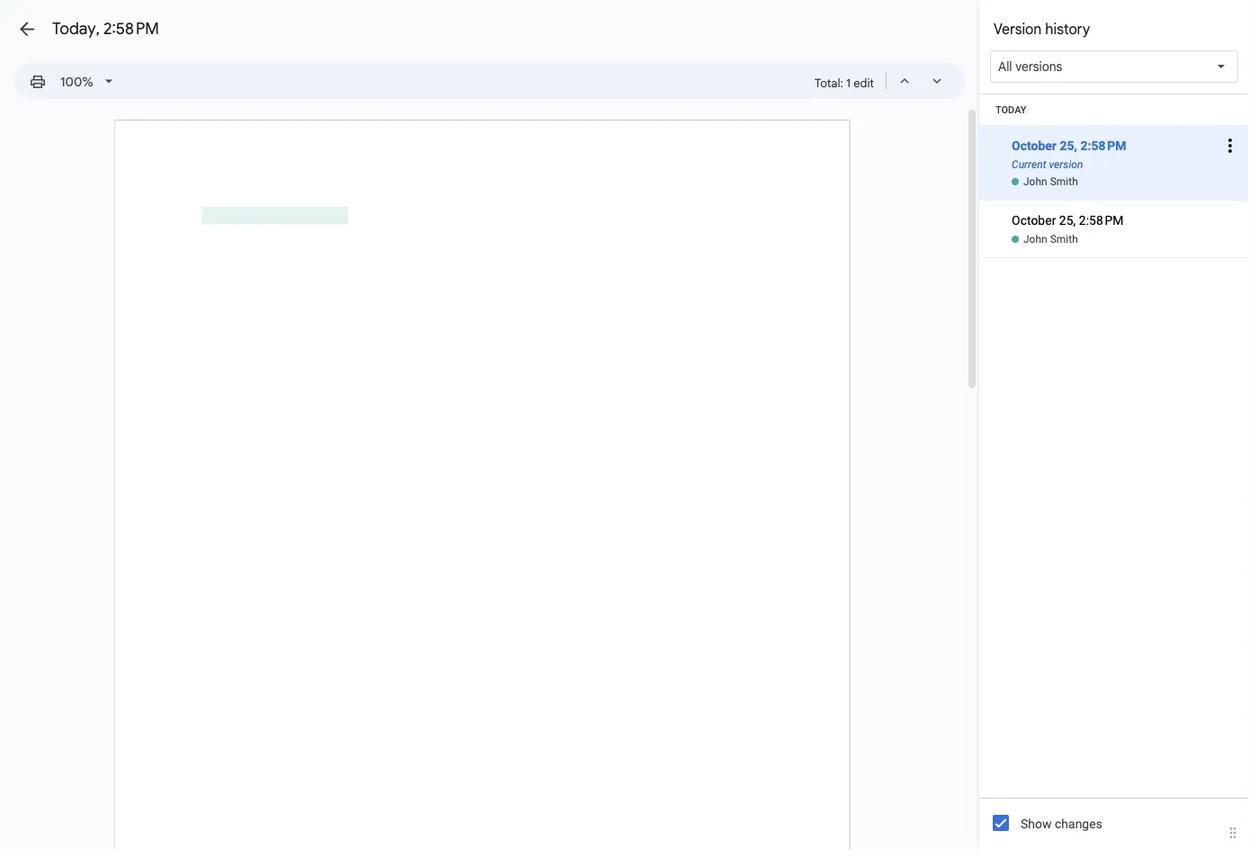 Task type: vqa. For each thing, say whether or not it's contained in the screenshot.
the history
yes



Task type: locate. For each thing, give the bounding box(es) containing it.
show
[[1021, 816, 1052, 831]]

john for cell within the today, 2:58 pm application
[[1024, 233, 1048, 246]]

all versions
[[999, 58, 1063, 74]]

today
[[996, 104, 1027, 115]]

row group
[[980, 94, 1250, 258]]

john smith
[[1024, 175, 1078, 188], [1024, 233, 1078, 246]]

smith for current version 'cell'
[[1050, 175, 1078, 188]]

1 vertical spatial john
[[1024, 233, 1048, 246]]

john smith for current version 'cell'
[[1024, 175, 1078, 188]]

john
[[1024, 175, 1048, 188], [1024, 233, 1048, 246]]

0 vertical spatial smith
[[1050, 175, 1078, 188]]

2 john smith from the top
[[1024, 233, 1078, 246]]

2 smith from the top
[[1050, 233, 1078, 246]]

edit
[[854, 76, 874, 90]]

1 vertical spatial smith
[[1050, 233, 1078, 246]]

cell
[[980, 201, 1250, 232]]

0 vertical spatial john
[[1024, 175, 1048, 188]]

1 vertical spatial john smith
[[1024, 233, 1078, 246]]

smith
[[1050, 175, 1078, 188], [1050, 233, 1078, 246]]

versions
[[1016, 58, 1063, 74]]

history
[[1046, 20, 1090, 38]]

current version
[[1012, 158, 1083, 171]]

version
[[994, 20, 1042, 38]]

total:
[[815, 76, 844, 90]]

more actions image
[[1220, 113, 1241, 178]]

0 vertical spatial john smith
[[1024, 175, 1078, 188]]

1 john from the top
[[1024, 175, 1048, 188]]

mode and view toolbar
[[815, 63, 954, 99]]

Name this version text field
[[1009, 134, 1217, 157]]

main toolbar
[[22, 67, 121, 96]]

version history
[[994, 20, 1090, 38]]

2 john from the top
[[1024, 233, 1048, 246]]

show changes
[[1021, 816, 1103, 831]]

today, 2:58 pm
[[52, 18, 159, 39]]

1 john smith from the top
[[1024, 175, 1078, 188]]

1 smith from the top
[[1050, 175, 1078, 188]]

row group containing current version
[[980, 94, 1250, 258]]



Task type: describe. For each thing, give the bounding box(es) containing it.
total: 1 edit heading
[[815, 72, 874, 94]]

Zoom field
[[53, 68, 121, 96]]

today, 2:58 pm application
[[0, 0, 1250, 849]]

all versions option
[[999, 58, 1063, 76]]

today,
[[52, 18, 100, 39]]

total: 1 edit
[[815, 76, 874, 90]]

changes
[[1055, 816, 1103, 831]]

menu bar banner
[[0, 0, 1250, 107]]

current
[[1012, 158, 1047, 171]]

Show changes checkbox
[[993, 815, 1009, 831]]

2:58 pm
[[103, 18, 159, 39]]

john smith for cell within the today, 2:58 pm application
[[1024, 233, 1078, 246]]

smith for cell within the today, 2:58 pm application
[[1050, 233, 1078, 246]]

cell inside today, 2:58 pm application
[[980, 201, 1250, 232]]

1
[[847, 76, 851, 90]]

current version cell
[[980, 113, 1250, 178]]

all
[[999, 58, 1013, 74]]

row group inside today, 2:58 pm application
[[980, 94, 1250, 258]]

today heading
[[980, 94, 1250, 126]]

Zoom text field
[[56, 69, 99, 94]]

john for current version 'cell'
[[1024, 175, 1048, 188]]

version
[[1049, 158, 1083, 171]]

version history section
[[980, 0, 1250, 849]]



